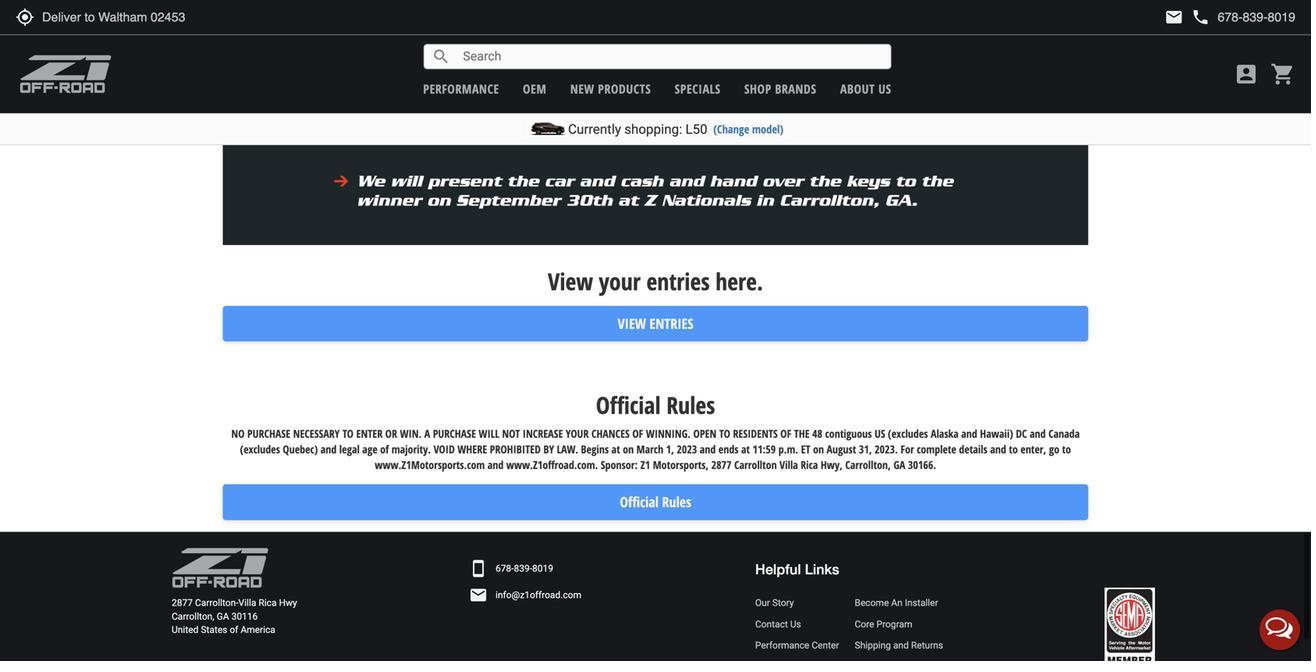 Task type: describe. For each thing, give the bounding box(es) containing it.
for
[[901, 442, 914, 457]]

smartphone 678-839-8019
[[469, 559, 553, 578]]

(change
[[713, 121, 749, 137]]

678-
[[496, 563, 514, 574]]

here.
[[716, 265, 763, 297]]

of inside 2877 carrollton-villa rica hwy carrollton, ga 30116 united states of america
[[230, 624, 238, 635]]

ends
[[719, 442, 739, 457]]

entries
[[647, 265, 710, 297]]

villa inside 2877 carrollton-villa rica hwy carrollton, ga 30116 united states of america
[[238, 598, 256, 609]]

core program link
[[855, 618, 943, 631]]

sponsor:
[[601, 458, 638, 472]]

phone
[[1191, 8, 1210, 27]]

united
[[172, 624, 199, 635]]

dc
[[1016, 426, 1027, 441]]

installer
[[905, 598, 938, 609]]

and down open
[[700, 442, 716, 457]]

account_box
[[1234, 62, 1259, 87]]

by
[[544, 442, 554, 457]]

of inside official rules no purchase necessary to enter or win. a purchase will not increase your chances of winning. open to residents of the 48 contiguous us (excludes alaska and hawaii) dc and canada (excludes quebec) and legal age of majority. void where prohibited by law. begins at on march 1, 2023 and ends at 11:59 p.m. et on august 31, 2023. for complete details and to enter, go to www.z1motorsports.com and www.z1offroad.com. sponsor: z1 motorsports, 2877 carrollton villa rica hwy, carrollton, ga 30166.
[[380, 442, 389, 457]]

your
[[566, 426, 589, 441]]

entries
[[650, 314, 694, 333]]

core program
[[855, 619, 913, 630]]

products
[[598, 80, 651, 97]]

2 on from the left
[[813, 442, 824, 457]]

us for about us
[[879, 80, 892, 97]]

shipping
[[855, 640, 891, 651]]

2877 inside 2877 carrollton-villa rica hwy carrollton, ga 30116 united states of america
[[172, 598, 193, 609]]

www.z1motorsports.com
[[375, 458, 485, 472]]

z1
[[641, 458, 650, 472]]

complete
[[917, 442, 957, 457]]

chances
[[592, 426, 630, 441]]

brands
[[775, 80, 817, 97]]

majority.
[[392, 442, 431, 457]]

specials link
[[675, 80, 721, 97]]

returns
[[911, 640, 943, 651]]

phone link
[[1191, 8, 1296, 27]]

30166.
[[908, 458, 936, 472]]

specials
[[675, 80, 721, 97]]

view entries button
[[223, 306, 1088, 342]]

1 purchase from the left
[[247, 426, 290, 441]]

about us
[[840, 80, 892, 97]]

canada
[[1049, 426, 1080, 441]]

and down core program link
[[893, 640, 909, 651]]

sema member logo image
[[1105, 588, 1155, 661]]

48
[[812, 426, 823, 441]]

march
[[637, 442, 664, 457]]

go
[[1049, 442, 1060, 457]]

and up enter,
[[1030, 426, 1046, 441]]

center
[[812, 640, 839, 651]]

official for official rules no purchase necessary to enter or win. a purchase will not increase your chances of winning. open to residents of the 48 contiguous us (excludes alaska and hawaii) dc and canada (excludes quebec) and legal age of majority. void where prohibited by law. begins at on march 1, 2023 and ends at 11:59 p.m. et on august 31, 2023. for complete details and to enter, go to www.z1motorsports.com and www.z1offroad.com. sponsor: z1 motorsports, 2877 carrollton villa rica hwy, carrollton, ga 30166.
[[596, 389, 661, 421]]

1 at from the left
[[612, 442, 620, 457]]

the
[[794, 426, 810, 441]]

story
[[772, 598, 794, 609]]

hwy,
[[821, 458, 843, 472]]

info@z1offroad.com link
[[496, 588, 582, 602]]

678-839-8019 link
[[496, 562, 553, 575]]

us
[[875, 426, 885, 441]]

official rules no purchase necessary to enter or win. a purchase will not increase your chances of winning. open to residents of the 48 contiguous us (excludes alaska and hawaii) dc and canada (excludes quebec) and legal age of majority. void where prohibited by law. begins at on march 1, 2023 and ends at 11:59 p.m. et on august 31, 2023. for complete details and to enter, go to www.z1motorsports.com and www.z1offroad.com. sponsor: z1 motorsports, 2877 carrollton villa rica hwy, carrollton, ga 30166.
[[231, 389, 1080, 472]]

info@z1offroad.com
[[496, 590, 582, 601]]

1 vertical spatial (excludes
[[240, 442, 280, 457]]

and up details
[[961, 426, 978, 441]]

residents
[[733, 426, 778, 441]]

currently
[[568, 121, 621, 137]]

2 to from the left
[[1062, 442, 1071, 457]]

currently shopping: l50 (change model)
[[568, 121, 784, 137]]

begins
[[581, 442, 609, 457]]

2 at from the left
[[741, 442, 750, 457]]

win.
[[400, 426, 422, 441]]

will
[[479, 426, 499, 441]]

carrollton, inside official rules no purchase necessary to enter or win. a purchase will not increase your chances of winning. open to residents of the 48 contiguous us (excludes alaska and hawaii) dc and canada (excludes quebec) and legal age of majority. void where prohibited by law. begins at on march 1, 2023 and ends at 11:59 p.m. et on august 31, 2023. for complete details and to enter, go to www.z1motorsports.com and www.z1offroad.com. sponsor: z1 motorsports, 2877 carrollton villa rica hwy, carrollton, ga 30166.
[[845, 458, 891, 472]]

contact us
[[755, 619, 801, 630]]

void
[[434, 442, 455, 457]]

view
[[548, 265, 593, 297]]

performance
[[755, 640, 810, 651]]

official rules link
[[223, 484, 1088, 520]]

view your entries here.
[[548, 265, 763, 297]]

a
[[424, 426, 430, 441]]

villa inside official rules no purchase necessary to enter or win. a purchase will not increase your chances of winning. open to residents of the 48 contiguous us (excludes alaska and hawaii) dc and canada (excludes quebec) and legal age of majority. void where prohibited by law. begins at on march 1, 2023 and ends at 11:59 p.m. et on august 31, 2023. for complete details and to enter, go to www.z1motorsports.com and www.z1offroad.com. sponsor: z1 motorsports, 2877 carrollton villa rica hwy, carrollton, ga 30166.
[[780, 458, 798, 472]]

email info@z1offroad.com
[[469, 586, 582, 604]]

2 purchase from the left
[[433, 426, 476, 441]]

email
[[469, 586, 488, 604]]

shipping and returns
[[855, 640, 943, 651]]

august
[[827, 442, 856, 457]]

account_box link
[[1230, 62, 1263, 87]]

our story
[[755, 598, 794, 609]]

enter,
[[1021, 442, 1047, 457]]

ga inside 2877 carrollton-villa rica hwy carrollton, ga 30116 united states of america
[[217, 611, 229, 622]]

2023.
[[875, 442, 898, 457]]



Task type: vqa. For each thing, say whether or not it's contained in the screenshot.
VILLA inside 2877 Carrollton-Villa Rica Hwy Carrollton, GA 30116 United States of America
yes



Task type: locate. For each thing, give the bounding box(es) containing it.
become an installer
[[855, 598, 938, 609]]

rules up open
[[667, 389, 715, 421]]

0 vertical spatial 2877
[[711, 458, 732, 472]]

america
[[241, 624, 275, 635]]

of up march
[[632, 426, 643, 441]]

2877 up united
[[172, 598, 193, 609]]

motorsports,
[[653, 458, 709, 472]]

age
[[362, 442, 378, 457]]

of
[[632, 426, 643, 441], [781, 426, 792, 441]]

1 horizontal spatial villa
[[780, 458, 798, 472]]

31,
[[859, 442, 872, 457]]

new products link
[[570, 80, 651, 97]]

ga inside official rules no purchase necessary to enter or win. a purchase will not increase your chances of winning. open to residents of the 48 contiguous us (excludes alaska and hawaii) dc and canada (excludes quebec) and legal age of majority. void where prohibited by law. begins at on march 1, 2023 and ends at 11:59 p.m. et on august 31, 2023. for complete details and to enter, go to www.z1motorsports.com and www.z1offroad.com. sponsor: z1 motorsports, 2877 carrollton villa rica hwy, carrollton, ga 30166.
[[894, 458, 905, 472]]

about us link
[[840, 80, 892, 97]]

rules inside official rules no purchase necessary to enter or win. a purchase will not increase your chances of winning. open to residents of the 48 contiguous us (excludes alaska and hawaii) dc and canada (excludes quebec) and legal age of majority. void where prohibited by law. begins at on march 1, 2023 and ends at 11:59 p.m. et on august 31, 2023. for complete details and to enter, go to www.z1motorsports.com and www.z1offroad.com. sponsor: z1 motorsports, 2877 carrollton villa rica hwy, carrollton, ga 30166.
[[667, 389, 715, 421]]

not
[[502, 426, 520, 441]]

at up sponsor:
[[612, 442, 620, 457]]

1 horizontal spatial 2877
[[711, 458, 732, 472]]

prohibited
[[490, 442, 541, 457]]

of down 30116
[[230, 624, 238, 635]]

1 to from the left
[[1009, 442, 1018, 457]]

carrollton, down 31,
[[845, 458, 891, 472]]

rica inside official rules no purchase necessary to enter or win. a purchase will not increase your chances of winning. open to residents of the 48 contiguous us (excludes alaska and hawaii) dc and canada (excludes quebec) and legal age of majority. void where prohibited by law. begins at on march 1, 2023 and ends at 11:59 p.m. et on august 31, 2023. for complete details and to enter, go to www.z1motorsports.com and www.z1offroad.com. sponsor: z1 motorsports, 2877 carrollton villa rica hwy, carrollton, ga 30166.
[[801, 458, 818, 472]]

hawaii)
[[980, 426, 1013, 441]]

1 of from the left
[[632, 426, 643, 441]]

2877
[[711, 458, 732, 472], [172, 598, 193, 609]]

links
[[805, 561, 839, 578]]

performance
[[423, 80, 499, 97]]

and down necessary
[[321, 442, 337, 457]]

mail link
[[1165, 8, 1184, 27]]

about
[[840, 80, 875, 97]]

0 horizontal spatial rica
[[259, 598, 277, 609]]

z1 company logo image
[[172, 547, 269, 589]]

rica down the et
[[801, 458, 818, 472]]

contact
[[755, 619, 788, 630]]

www.z1offroad.com.
[[506, 458, 598, 472]]

1 horizontal spatial purchase
[[433, 426, 476, 441]]

to
[[343, 426, 354, 441], [719, 426, 730, 441]]

2877 down 'ends'
[[711, 458, 732, 472]]

shop brands
[[744, 80, 817, 97]]

0 vertical spatial us
[[879, 80, 892, 97]]

rules
[[667, 389, 715, 421], [662, 493, 691, 512]]

contact us link
[[755, 618, 839, 631]]

1 vertical spatial villa
[[238, 598, 256, 609]]

1 to from the left
[[343, 426, 354, 441]]

us inside 'link'
[[790, 619, 801, 630]]

z1 motorsports logo image
[[20, 55, 112, 94]]

rules inside button
[[662, 493, 691, 512]]

1 vertical spatial official
[[620, 493, 659, 512]]

0 vertical spatial villa
[[780, 458, 798, 472]]

1 horizontal spatial to
[[1062, 442, 1071, 457]]

to up 'ends'
[[719, 426, 730, 441]]

us right "about" on the top right of the page
[[879, 80, 892, 97]]

0 vertical spatial carrollton,
[[845, 458, 891, 472]]

0 horizontal spatial at
[[612, 442, 620, 457]]

on right the et
[[813, 442, 824, 457]]

shopping_cart
[[1271, 62, 1296, 87]]

1 horizontal spatial ga
[[894, 458, 905, 472]]

1 horizontal spatial to
[[719, 426, 730, 441]]

0 horizontal spatial on
[[623, 442, 634, 457]]

new
[[570, 80, 595, 97]]

on up sponsor:
[[623, 442, 634, 457]]

official down 'z1'
[[620, 493, 659, 512]]

to up legal
[[343, 426, 354, 441]]

1 on from the left
[[623, 442, 634, 457]]

1 horizontal spatial on
[[813, 442, 824, 457]]

l50
[[686, 121, 708, 137]]

to
[[1009, 442, 1018, 457], [1062, 442, 1071, 457]]

purchase right no
[[247, 426, 290, 441]]

an
[[891, 598, 903, 609]]

your
[[599, 265, 641, 297]]

carrollton, inside 2877 carrollton-villa rica hwy carrollton, ga 30116 united states of america
[[172, 611, 214, 622]]

alaska
[[931, 426, 959, 441]]

1 horizontal spatial rica
[[801, 458, 818, 472]]

0 horizontal spatial of
[[632, 426, 643, 441]]

1 vertical spatial rules
[[662, 493, 691, 512]]

winning.
[[646, 426, 691, 441]]

rules for official rules no purchase necessary to enter or win. a purchase will not increase your chances of winning. open to residents of the 48 contiguous us (excludes alaska and hawaii) dc and canada (excludes quebec) and legal age of majority. void where prohibited by law. begins at on march 1, 2023 and ends at 11:59 p.m. et on august 31, 2023. for complete details and to enter, go to www.z1motorsports.com and www.z1offroad.com. sponsor: z1 motorsports, 2877 carrollton villa rica hwy, carrollton, ga 30166.
[[667, 389, 715, 421]]

become
[[855, 598, 889, 609]]

new products
[[570, 80, 651, 97]]

1 horizontal spatial of
[[781, 426, 792, 441]]

0 horizontal spatial of
[[230, 624, 238, 635]]

1 vertical spatial 2877
[[172, 598, 193, 609]]

ga down for
[[894, 458, 905, 472]]

0 vertical spatial official
[[596, 389, 661, 421]]

1 vertical spatial us
[[790, 619, 801, 630]]

mail
[[1165, 8, 1184, 27]]

0 horizontal spatial purchase
[[247, 426, 290, 441]]

view entries
[[618, 314, 694, 333]]

of right age at the left bottom
[[380, 442, 389, 457]]

no
[[231, 426, 245, 441]]

quebec)
[[283, 442, 318, 457]]

villa up 30116
[[238, 598, 256, 609]]

oem link
[[523, 80, 547, 97]]

helpful
[[755, 561, 801, 578]]

(excludes up for
[[888, 426, 928, 441]]

and down prohibited
[[488, 458, 504, 472]]

of
[[380, 442, 389, 457], [230, 624, 238, 635]]

0 vertical spatial rules
[[667, 389, 715, 421]]

1 horizontal spatial carrollton,
[[845, 458, 891, 472]]

view
[[618, 314, 646, 333]]

2877 carrollton-villa rica hwy carrollton, ga 30116 united states of america
[[172, 598, 297, 635]]

official rules
[[620, 493, 691, 512]]

us for contact us
[[790, 619, 801, 630]]

0 vertical spatial rica
[[801, 458, 818, 472]]

official inside button
[[620, 493, 659, 512]]

ga down carrollton-
[[217, 611, 229, 622]]

shipping and returns link
[[855, 639, 943, 652]]

shopping_cart link
[[1267, 62, 1296, 87]]

purchase up void
[[433, 426, 476, 441]]

oem
[[523, 80, 547, 97]]

(change model) link
[[713, 121, 784, 137]]

1 vertical spatial of
[[230, 624, 238, 635]]

to right go
[[1062, 442, 1071, 457]]

1 vertical spatial rica
[[259, 598, 277, 609]]

1 horizontal spatial (excludes
[[888, 426, 928, 441]]

0 horizontal spatial us
[[790, 619, 801, 630]]

carrollton, up united
[[172, 611, 214, 622]]

shopping:
[[624, 121, 682, 137]]

search
[[432, 47, 451, 66]]

us down our story link
[[790, 619, 801, 630]]

1 horizontal spatial of
[[380, 442, 389, 457]]

0 vertical spatial ga
[[894, 458, 905, 472]]

rules for official rules
[[662, 493, 691, 512]]

0 horizontal spatial to
[[343, 426, 354, 441]]

1 horizontal spatial at
[[741, 442, 750, 457]]

1,
[[666, 442, 674, 457]]

where
[[458, 442, 487, 457]]

carrollton
[[734, 458, 777, 472]]

enter
[[356, 426, 383, 441]]

0 horizontal spatial villa
[[238, 598, 256, 609]]

my_location
[[16, 8, 34, 27]]

at right 'ends'
[[741, 442, 750, 457]]

0 horizontal spatial carrollton,
[[172, 611, 214, 622]]

et
[[801, 442, 810, 457]]

official rules button
[[223, 484, 1088, 520]]

open
[[693, 426, 717, 441]]

1 horizontal spatial us
[[879, 80, 892, 97]]

1 vertical spatial carrollton,
[[172, 611, 214, 622]]

model)
[[752, 121, 784, 137]]

0 vertical spatial (excludes
[[888, 426, 928, 441]]

0 horizontal spatial ga
[[217, 611, 229, 622]]

villa down p.m.
[[780, 458, 798, 472]]

ga
[[894, 458, 905, 472], [217, 611, 229, 622]]

rica left hwy
[[259, 598, 277, 609]]

2877 inside official rules no purchase necessary to enter or win. a purchase will not increase your chances of winning. open to residents of the 48 contiguous us (excludes alaska and hawaii) dc and canada (excludes quebec) and legal age of majority. void where prohibited by law. begins at on march 1, 2023 and ends at 11:59 p.m. et on august 31, 2023. for complete details and to enter, go to www.z1motorsports.com and www.z1offroad.com. sponsor: z1 motorsports, 2877 carrollton villa rica hwy, carrollton, ga 30166.
[[711, 458, 732, 472]]

law.
[[557, 442, 578, 457]]

0 horizontal spatial (excludes
[[240, 442, 280, 457]]

us
[[879, 80, 892, 97], [790, 619, 801, 630]]

or
[[385, 426, 397, 441]]

performance center
[[755, 640, 839, 651]]

necessary
[[293, 426, 340, 441]]

at
[[612, 442, 620, 457], [741, 442, 750, 457]]

rica inside 2877 carrollton-villa rica hwy carrollton, ga 30116 united states of america
[[259, 598, 277, 609]]

villa
[[780, 458, 798, 472], [238, 598, 256, 609]]

0 horizontal spatial 2877
[[172, 598, 193, 609]]

(excludes down no
[[240, 442, 280, 457]]

states
[[201, 624, 227, 635]]

0 horizontal spatial to
[[1009, 442, 1018, 457]]

8019
[[532, 563, 553, 574]]

Search search field
[[451, 45, 891, 69]]

30116
[[231, 611, 258, 622]]

to down dc
[[1009, 442, 1018, 457]]

0 vertical spatial of
[[380, 442, 389, 457]]

official inside official rules no purchase necessary to enter or win. a purchase will not increase your chances of winning. open to residents of the 48 contiguous us (excludes alaska and hawaii) dc and canada (excludes quebec) and legal age of majority. void where prohibited by law. begins at on march 1, 2023 and ends at 11:59 p.m. et on august 31, 2023. for complete details and to enter, go to www.z1motorsports.com and www.z1offroad.com. sponsor: z1 motorsports, 2877 carrollton villa rica hwy, carrollton, ga 30166.
[[596, 389, 661, 421]]

1 vertical spatial ga
[[217, 611, 229, 622]]

2 to from the left
[[719, 426, 730, 441]]

official for official rules
[[620, 493, 659, 512]]

of up p.m.
[[781, 426, 792, 441]]

official
[[596, 389, 661, 421], [620, 493, 659, 512]]

p.m.
[[779, 442, 798, 457]]

official up chances
[[596, 389, 661, 421]]

hwy
[[279, 598, 297, 609]]

2 of from the left
[[781, 426, 792, 441]]

details
[[959, 442, 988, 457]]

mail phone
[[1165, 8, 1210, 27]]

rules down "motorsports,"
[[662, 493, 691, 512]]

and down hawaii)
[[990, 442, 1006, 457]]



